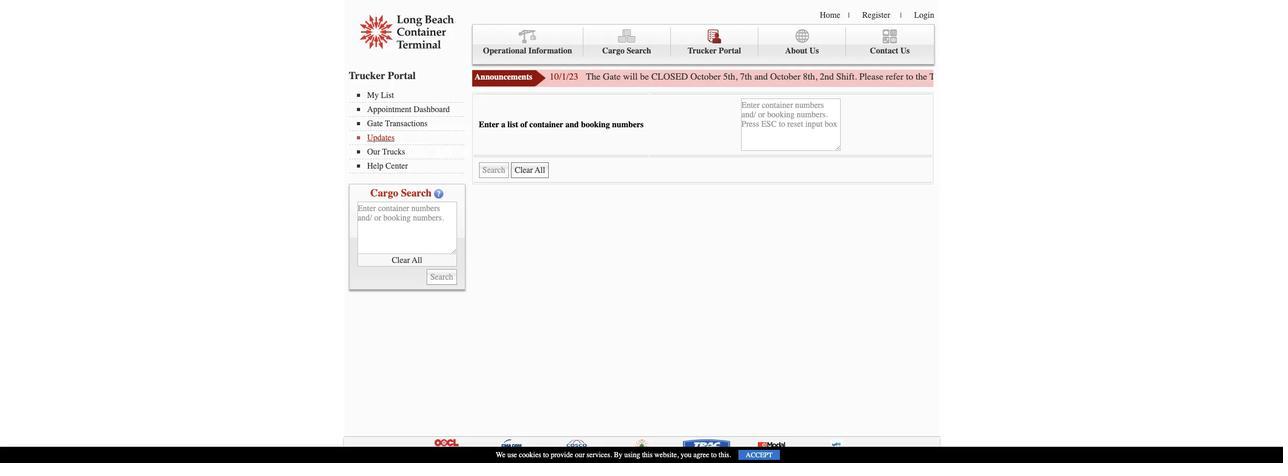 Task type: describe. For each thing, give the bounding box(es) containing it.
home link
[[820, 10, 840, 20]]

us for about us
[[810, 46, 819, 56]]

a
[[501, 120, 506, 129]]

1 vertical spatial portal
[[388, 70, 416, 82]]

my list appointment dashboard gate transactions updates our trucks help center
[[367, 91, 450, 171]]

cookies
[[519, 451, 541, 460]]

use
[[507, 451, 517, 460]]

gate transactions link
[[357, 119, 464, 128]]

website,
[[655, 451, 679, 460]]

home
[[820, 10, 840, 20]]

clear all
[[392, 256, 422, 265]]

the
[[586, 71, 601, 82]]

2 horizontal spatial to
[[906, 71, 913, 82]]

1 vertical spatial search
[[401, 187, 432, 199]]

list
[[508, 120, 518, 129]]

contact us link
[[846, 27, 934, 57]]

menu bar containing operational information
[[472, 24, 934, 64]]

web
[[1000, 71, 1015, 82]]

1 vertical spatial trucker portal
[[349, 70, 416, 82]]

0 vertical spatial cargo
[[602, 46, 625, 56]]

1 vertical spatial cargo
[[370, 187, 398, 199]]

clear all button
[[357, 254, 457, 267]]

page
[[1018, 71, 1036, 82]]

agree
[[693, 451, 709, 460]]

2 horizontal spatial gate
[[954, 71, 972, 82]]

7th
[[740, 71, 752, 82]]

register
[[862, 10, 890, 20]]

this
[[642, 451, 653, 460]]

our trucks link
[[357, 147, 464, 157]]

we
[[496, 451, 506, 460]]

center
[[386, 161, 408, 171]]

operational information link
[[473, 27, 583, 57]]

login link
[[914, 10, 934, 20]]

shift.
[[836, 71, 857, 82]]

this.
[[719, 451, 731, 460]]

my list link
[[357, 91, 464, 100]]

1 for from the left
[[1038, 71, 1049, 82]]

us for contact us
[[901, 46, 910, 56]]

closed
[[651, 71, 688, 82]]

enter
[[479, 120, 499, 129]]

help
[[367, 161, 384, 171]]

details
[[1097, 71, 1122, 82]]

my
[[367, 91, 379, 100]]

transactions
[[385, 119, 428, 128]]

dashboard
[[414, 105, 450, 114]]

cargo search inside menu bar
[[602, 46, 651, 56]]

our
[[575, 451, 585, 460]]

container
[[529, 120, 563, 129]]

operational
[[483, 46, 526, 56]]

truck
[[930, 71, 952, 82]]

will
[[623, 71, 638, 82]]



Task type: vqa. For each thing, say whether or not it's contained in the screenshot.
We
yes



Task type: locate. For each thing, give the bounding box(es) containing it.
0 horizontal spatial gate
[[367, 119, 383, 128]]

refer
[[886, 71, 904, 82]]

1 horizontal spatial trucker
[[688, 46, 717, 56]]

and
[[754, 71, 768, 82], [565, 120, 579, 129]]

None button
[[511, 163, 549, 178]]

gate right truck
[[954, 71, 972, 82]]

about us
[[785, 46, 819, 56]]

october left 5th,
[[690, 71, 721, 82]]

0 horizontal spatial portal
[[388, 70, 416, 82]]

1 horizontal spatial to
[[711, 451, 717, 460]]

the left truck
[[916, 71, 927, 82]]

trucker portal link
[[671, 27, 759, 57]]

0 horizontal spatial trucker
[[349, 70, 385, 82]]

october
[[690, 71, 721, 82], [770, 71, 801, 82]]

menu bar containing my list
[[349, 90, 469, 174]]

2nd
[[820, 71, 834, 82]]

0 horizontal spatial to
[[543, 451, 549, 460]]

about us link
[[759, 27, 846, 57]]

0 horizontal spatial cargo
[[370, 187, 398, 199]]

0 vertical spatial trucker
[[688, 46, 717, 56]]

1 vertical spatial trucker
[[349, 70, 385, 82]]

0 vertical spatial portal
[[719, 46, 741, 56]]

appointment
[[367, 105, 411, 114]]

booking
[[581, 120, 610, 129]]

1 horizontal spatial october
[[770, 71, 801, 82]]

cargo search down center
[[370, 187, 432, 199]]

1 horizontal spatial cargo search
[[602, 46, 651, 56]]

1 horizontal spatial menu bar
[[472, 24, 934, 64]]

us
[[810, 46, 819, 56], [901, 46, 910, 56]]

portal up 5th,
[[719, 46, 741, 56]]

for
[[1038, 71, 1049, 82], [1124, 71, 1135, 82]]

by
[[614, 451, 623, 460]]

provide
[[551, 451, 573, 460]]

gate
[[603, 71, 621, 82], [954, 71, 972, 82], [367, 119, 383, 128]]

10/1/23
[[550, 71, 578, 82]]

2 us from the left
[[901, 46, 910, 56]]

1 horizontal spatial the
[[1138, 71, 1149, 82]]

information
[[528, 46, 572, 56]]

the left week. on the right of the page
[[1138, 71, 1149, 82]]

1 october from the left
[[690, 71, 721, 82]]

1 horizontal spatial gate
[[603, 71, 621, 82]]

numbers
[[612, 120, 644, 129]]

trucker portal
[[688, 46, 741, 56], [349, 70, 416, 82]]

search up the be
[[627, 46, 651, 56]]

| left login
[[900, 11, 902, 20]]

us right about
[[810, 46, 819, 56]]

contact
[[870, 46, 899, 56]]

to left this.
[[711, 451, 717, 460]]

to
[[906, 71, 913, 82], [543, 451, 549, 460], [711, 451, 717, 460]]

Enter container numbers and/ or booking numbers.  text field
[[357, 202, 457, 254]]

Enter container numbers and/ or booking numbers. Press ESC to reset input box text field
[[741, 99, 841, 151]]

further
[[1051, 71, 1077, 82]]

0 horizontal spatial us
[[810, 46, 819, 56]]

appointment dashboard link
[[357, 105, 464, 114]]

1 us from the left
[[810, 46, 819, 56]]

and right 7th on the right of page
[[754, 71, 768, 82]]

1 horizontal spatial for
[[1124, 71, 1135, 82]]

| right home link
[[848, 11, 850, 20]]

0 horizontal spatial the
[[916, 71, 927, 82]]

10/1/23 the gate will be closed october 5th, 7th and october 8th, 2nd shift. please refer to the truck gate hours web page for further gate details for the week.
[[550, 71, 1174, 82]]

search down help center link
[[401, 187, 432, 199]]

login
[[914, 10, 934, 20]]

trucker portal up 5th,
[[688, 46, 741, 56]]

you
[[681, 451, 692, 460]]

help center link
[[357, 161, 464, 171]]

all
[[412, 256, 422, 265]]

1 horizontal spatial |
[[900, 11, 902, 20]]

0 vertical spatial menu bar
[[472, 24, 934, 64]]

portal
[[719, 46, 741, 56], [388, 70, 416, 82]]

1 | from the left
[[848, 11, 850, 20]]

trucker up closed
[[688, 46, 717, 56]]

2 october from the left
[[770, 71, 801, 82]]

about
[[785, 46, 808, 56]]

search
[[627, 46, 651, 56], [401, 187, 432, 199]]

be
[[640, 71, 649, 82]]

to left provide
[[543, 451, 549, 460]]

2 for from the left
[[1124, 71, 1135, 82]]

to right refer
[[906, 71, 913, 82]]

clear
[[392, 256, 410, 265]]

None submit
[[479, 163, 509, 178], [427, 269, 457, 285], [479, 163, 509, 178], [427, 269, 457, 285]]

october left 8th, on the right top
[[770, 71, 801, 82]]

1 horizontal spatial cargo
[[602, 46, 625, 56]]

of
[[520, 120, 527, 129]]

gate
[[1079, 71, 1095, 82]]

please
[[859, 71, 884, 82]]

0 horizontal spatial |
[[848, 11, 850, 20]]

cargo down the help
[[370, 187, 398, 199]]

enter a list of container and booking numbers
[[479, 120, 644, 129]]

1 horizontal spatial us
[[901, 46, 910, 56]]

accept button
[[738, 450, 780, 460]]

0 vertical spatial search
[[627, 46, 651, 56]]

cargo search link
[[583, 27, 671, 57]]

gate up updates
[[367, 119, 383, 128]]

1 vertical spatial menu bar
[[349, 90, 469, 174]]

cargo search
[[602, 46, 651, 56], [370, 187, 432, 199]]

updates
[[367, 133, 395, 143]]

1 horizontal spatial portal
[[719, 46, 741, 56]]

1 horizontal spatial search
[[627, 46, 651, 56]]

us right contact
[[901, 46, 910, 56]]

register link
[[862, 10, 890, 20]]

cargo up will
[[602, 46, 625, 56]]

menu bar
[[472, 24, 934, 64], [349, 90, 469, 174]]

0 horizontal spatial october
[[690, 71, 721, 82]]

we use cookies to provide our services. by using this website, you agree to this.
[[496, 451, 731, 460]]

0 horizontal spatial cargo search
[[370, 187, 432, 199]]

1 the from the left
[[916, 71, 927, 82]]

gate inside my list appointment dashboard gate transactions updates our trucks help center
[[367, 119, 383, 128]]

the
[[916, 71, 927, 82], [1138, 71, 1149, 82]]

0 horizontal spatial and
[[565, 120, 579, 129]]

trucker up the my
[[349, 70, 385, 82]]

1 horizontal spatial and
[[754, 71, 768, 82]]

0 horizontal spatial for
[[1038, 71, 1049, 82]]

1 vertical spatial cargo search
[[370, 187, 432, 199]]

services.
[[587, 451, 612, 460]]

updates link
[[357, 133, 464, 143]]

our
[[367, 147, 380, 157]]

hours
[[974, 71, 997, 82]]

2 the from the left
[[1138, 71, 1149, 82]]

trucker
[[688, 46, 717, 56], [349, 70, 385, 82]]

cargo search up will
[[602, 46, 651, 56]]

0 horizontal spatial search
[[401, 187, 432, 199]]

accept
[[746, 451, 773, 459]]

for right page
[[1038, 71, 1049, 82]]

0 vertical spatial trucker portal
[[688, 46, 741, 56]]

0 vertical spatial cargo search
[[602, 46, 651, 56]]

0 horizontal spatial trucker portal
[[349, 70, 416, 82]]

gate right the
[[603, 71, 621, 82]]

|
[[848, 11, 850, 20], [900, 11, 902, 20]]

1 horizontal spatial trucker portal
[[688, 46, 741, 56]]

0 horizontal spatial menu bar
[[349, 90, 469, 174]]

week.
[[1152, 71, 1174, 82]]

list
[[381, 91, 394, 100]]

contact us
[[870, 46, 910, 56]]

trucks
[[382, 147, 405, 157]]

8th,
[[803, 71, 818, 82]]

portal up my list link
[[388, 70, 416, 82]]

using
[[624, 451, 640, 460]]

cargo
[[602, 46, 625, 56], [370, 187, 398, 199]]

for right details
[[1124, 71, 1135, 82]]

2 | from the left
[[900, 11, 902, 20]]

1 vertical spatial and
[[565, 120, 579, 129]]

5th,
[[723, 71, 738, 82]]

and left 'booking'
[[565, 120, 579, 129]]

operational information
[[483, 46, 572, 56]]

0 vertical spatial and
[[754, 71, 768, 82]]

announcements
[[475, 72, 532, 82]]

trucker portal up list
[[349, 70, 416, 82]]



